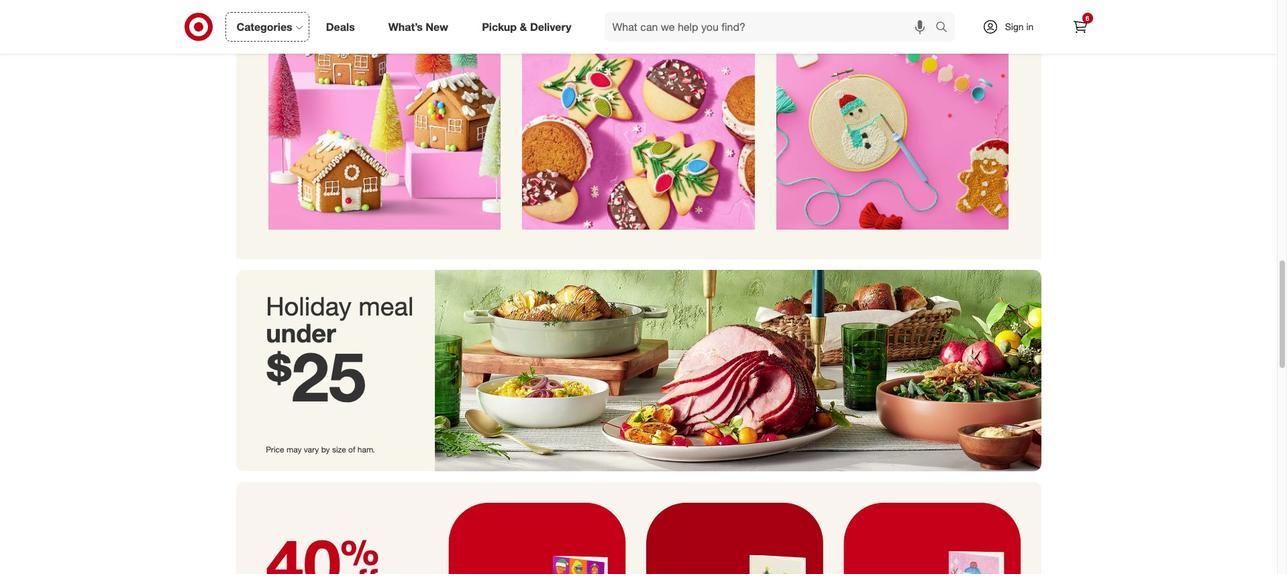 Task type: vqa. For each thing, say whether or not it's contained in the screenshot.
Miranda
no



Task type: describe. For each thing, give the bounding box(es) containing it.
what's
[[389, 20, 423, 33]]

by
[[321, 444, 330, 454]]

holiday
[[266, 291, 352, 322]]

6 link
[[1066, 12, 1095, 42]]

pickup & delivery link
[[471, 12, 588, 42]]

search button
[[930, 12, 962, 44]]

vary
[[304, 444, 319, 454]]

categories
[[237, 20, 293, 33]]

sign in link
[[971, 12, 1055, 42]]

of
[[348, 444, 355, 454]]

size
[[332, 444, 346, 454]]

what's new
[[389, 20, 449, 33]]

sign
[[1005, 21, 1024, 32]]

under
[[266, 317, 336, 348]]

pickup
[[482, 20, 517, 33]]

price
[[266, 444, 284, 454]]

what's new link
[[377, 12, 465, 42]]

in
[[1027, 21, 1034, 32]]

search
[[930, 21, 962, 35]]



Task type: locate. For each thing, give the bounding box(es) containing it.
new
[[426, 20, 449, 33]]

sign in
[[1005, 21, 1034, 32]]

categories link
[[225, 12, 309, 42]]

6
[[1086, 14, 1090, 22]]

&
[[520, 20, 527, 33]]

price may vary by size of ham.
[[266, 444, 375, 454]]

deals link
[[315, 12, 372, 42]]

holiday meal under
[[266, 291, 414, 348]]

delivery
[[530, 20, 572, 33]]

meal
[[359, 291, 414, 322]]

What can we help you find? suggestions appear below search field
[[605, 12, 939, 42]]

pickup & delivery
[[482, 20, 572, 33]]

deals
[[326, 20, 355, 33]]

may
[[287, 444, 302, 454]]

$25
[[266, 335, 366, 417]]

ham.
[[358, 444, 375, 454]]



